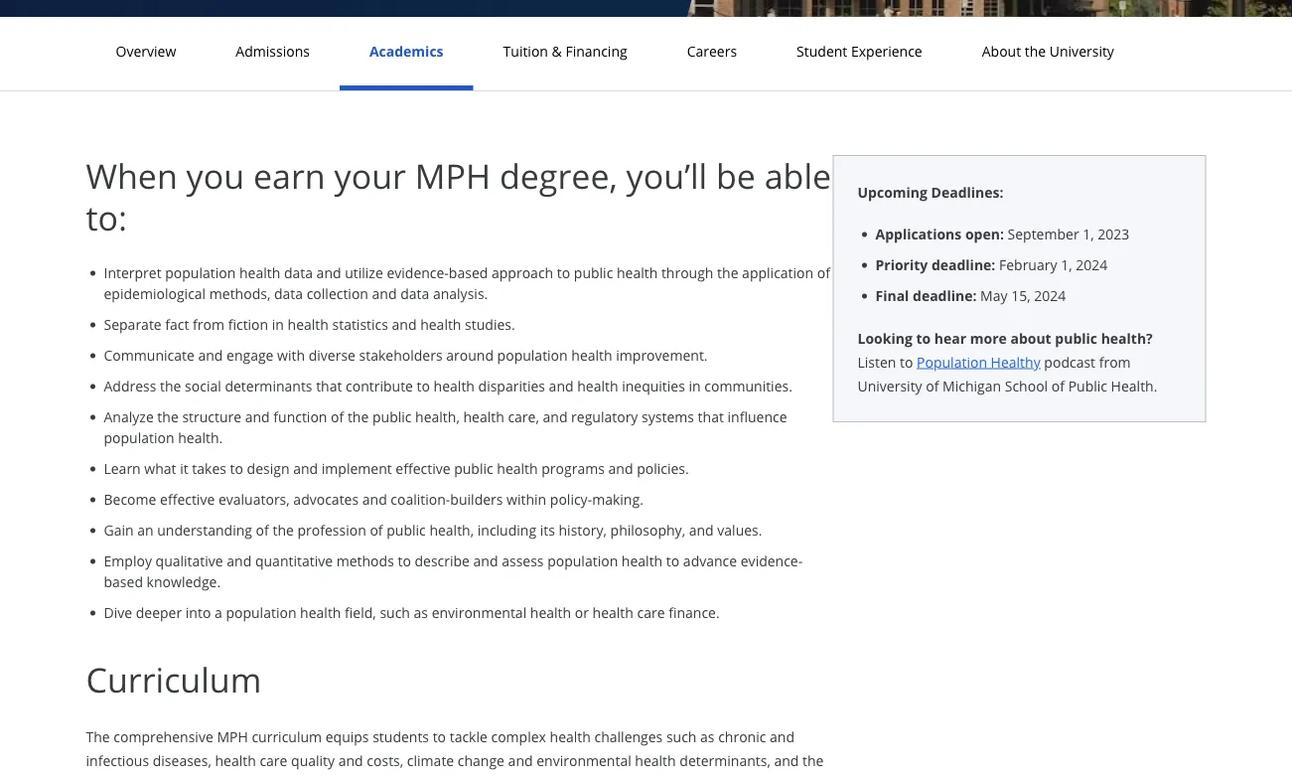 Task type: locate. For each thing, give the bounding box(es) containing it.
0 vertical spatial as
[[414, 603, 428, 622]]

1, for february
[[1062, 255, 1073, 274]]

list item down february in the right of the page
[[876, 285, 1182, 306]]

academics link
[[364, 42, 450, 61]]

as up 'determinants,'
[[701, 727, 715, 746]]

through up improvement.
[[662, 263, 714, 282]]

upcoming deadlines:
[[858, 182, 1004, 201]]

environmental up training in the left of the page
[[537, 751, 632, 770]]

1 vertical spatial effective
[[160, 490, 215, 509]]

0 vertical spatial effective
[[396, 459, 451, 478]]

public right approach
[[574, 263, 614, 282]]

you
[[186, 153, 245, 199]]

health inside 'list item'
[[497, 459, 538, 478]]

list containing applications open:
[[866, 224, 1182, 306]]

0 vertical spatial from
[[193, 315, 225, 334]]

upcoming
[[858, 182, 928, 201]]

determinants
[[225, 377, 313, 396]]

2 list item from the top
[[876, 254, 1182, 275]]

to left describe
[[398, 552, 411, 570]]

population inside analyze the structure and function of the public health, health care, and regulatory systems that influence population health.
[[104, 428, 174, 447]]

based up the analysis.
[[449, 263, 488, 282]]

2 vertical spatial list item
[[876, 285, 1182, 306]]

gains
[[465, 775, 499, 777]]

student
[[411, 775, 461, 777]]

the comprehensive mph curriculum equips students to tackle complex health challenges such as chronic and infectious diseases, health care quality and costs, climate change and environmental health determinants, and the health impact of socioeconomic inequalities. each student gains real-world training through distinctive
[[86, 727, 824, 777]]

2024 down 2023
[[1077, 255, 1108, 274]]

the left application
[[718, 263, 739, 282]]

to inside the comprehensive mph curriculum equips students to tackle complex health challenges such as chronic and infectious diseases, health care quality and costs, climate change and environmental health determinants, and the health impact of socioeconomic inequalities. each student gains real-world training through distinctive
[[433, 727, 446, 746]]

health.
[[1112, 376, 1158, 395]]

1 horizontal spatial care
[[638, 603, 665, 622]]

of down evaluators,
[[256, 521, 269, 540]]

care
[[638, 603, 665, 622], [260, 751, 288, 770]]

and up communicate and engage with diverse stakeholders around population health improvement.
[[392, 315, 417, 334]]

or
[[575, 603, 589, 622]]

assess
[[502, 552, 544, 570]]

list item containing applications open:
[[876, 224, 1182, 244]]

dive deeper into a population health field, such as environmental health or health care finance. list item
[[104, 602, 833, 623]]

address the social determinants that contribute to health disparities and health inequities in communities. list item
[[104, 376, 833, 397]]

and down utilize
[[372, 284, 397, 303]]

and down understanding
[[227, 552, 252, 570]]

list containing interpret population health data and utilize evidence-based approach to public health through the application of epidemiological methods, data collection and data analysis.
[[94, 262, 833, 623]]

disparities
[[479, 377, 546, 396]]

public inside analyze the structure and function of the public health, health care, and regulatory systems that influence population health.
[[373, 407, 412, 426]]

0 vertical spatial deadline:
[[932, 255, 996, 274]]

0 horizontal spatial university
[[858, 376, 923, 395]]

tuition & financing
[[503, 42, 628, 61]]

of right function
[[331, 407, 344, 426]]

1 vertical spatial deadline:
[[913, 286, 977, 305]]

1 horizontal spatial effective
[[396, 459, 451, 478]]

environmental
[[432, 603, 527, 622], [537, 751, 632, 770]]

impact
[[131, 775, 175, 777]]

0 vertical spatial based
[[449, 263, 488, 282]]

1 horizontal spatial list
[[866, 224, 1182, 306]]

2024
[[1077, 255, 1108, 274], [1035, 286, 1067, 305]]

evidence- inside employ qualitative and quantitative methods to describe and assess population health to advance evidence- based knowledge.
[[741, 552, 803, 570]]

0 horizontal spatial from
[[193, 315, 225, 334]]

of down diseases,
[[179, 775, 192, 777]]

world
[[532, 775, 569, 777]]

the right 'determinants,'
[[803, 751, 824, 770]]

field,
[[345, 603, 376, 622]]

0 horizontal spatial environmental
[[432, 603, 527, 622]]

0 vertical spatial such
[[380, 603, 410, 622]]

0 horizontal spatial such
[[380, 603, 410, 622]]

equips
[[326, 727, 369, 746]]

0 horizontal spatial 1,
[[1062, 255, 1073, 274]]

become effective evaluators, advocates and coalition-builders within policy-making. list item
[[104, 489, 833, 510]]

&
[[552, 42, 562, 61]]

1, for september
[[1084, 225, 1095, 243]]

about the university
[[983, 42, 1115, 61]]

1 horizontal spatial based
[[449, 263, 488, 282]]

0 horizontal spatial evidence-
[[387, 263, 449, 282]]

0 vertical spatial health,
[[416, 407, 460, 426]]

1 horizontal spatial university
[[1050, 42, 1115, 61]]

and inside gain an understanding of the profession of public health, including its history, philosophy, and values. list item
[[689, 521, 714, 540]]

design
[[247, 459, 290, 478]]

evidence-
[[387, 263, 449, 282], [741, 552, 803, 570]]

health, down address the social determinants that contribute to health disparities and health inequities in communities.
[[416, 407, 460, 426]]

quality
[[291, 751, 335, 770]]

population up methods,
[[165, 263, 236, 282]]

and inside become effective evaluators, advocates and coalition-builders within policy-making. list item
[[363, 490, 387, 509]]

the inside the comprehensive mph curriculum equips students to tackle complex health challenges such as chronic and infectious diseases, health care quality and costs, climate change and environmental health determinants, and the health impact of socioeconomic inequalities. each student gains real-world training through distinctive
[[803, 751, 824, 770]]

of right application
[[818, 263, 831, 282]]

analyze the structure and function of the public health, health care, and regulatory systems that influence population health.
[[104, 407, 788, 447]]

1 vertical spatial as
[[701, 727, 715, 746]]

1 horizontal spatial as
[[701, 727, 715, 746]]

university
[[1050, 42, 1115, 61], [858, 376, 923, 395]]

builders
[[451, 490, 503, 509]]

1 vertical spatial list item
[[876, 254, 1182, 275]]

from inside list item
[[193, 315, 225, 334]]

list for deadlines:
[[866, 224, 1182, 306]]

care down curriculum
[[260, 751, 288, 770]]

to right takes
[[230, 459, 243, 478]]

public up the builders
[[454, 459, 494, 478]]

1 vertical spatial 1,
[[1062, 255, 1073, 274]]

university for podcast from university of michigan school of public health.
[[858, 376, 923, 395]]

1 vertical spatial in
[[689, 377, 701, 396]]

population up disparities
[[498, 346, 568, 365]]

2024 right 15,
[[1035, 286, 1067, 305]]

contribute
[[346, 377, 413, 396]]

learn what it takes to design and implement effective public health programs and policies. list item
[[104, 458, 833, 479]]

1 vertical spatial 2024
[[1035, 286, 1067, 305]]

effective down it
[[160, 490, 215, 509]]

that right systems on the bottom
[[698, 407, 724, 426]]

1 vertical spatial environmental
[[537, 751, 632, 770]]

0 vertical spatial mph
[[415, 153, 491, 199]]

mph inside when you earn your mph degree, you'll be able to:
[[415, 153, 491, 199]]

function
[[274, 407, 327, 426]]

evidence- up the analysis.
[[387, 263, 449, 282]]

comprehensive
[[114, 727, 213, 746]]

to left "advance"
[[667, 552, 680, 570]]

about
[[983, 42, 1022, 61]]

and
[[317, 263, 341, 282], [372, 284, 397, 303], [392, 315, 417, 334], [198, 346, 223, 365], [549, 377, 574, 396], [245, 407, 270, 426], [543, 407, 568, 426], [293, 459, 318, 478], [609, 459, 634, 478], [363, 490, 387, 509], [689, 521, 714, 540], [227, 552, 252, 570], [474, 552, 498, 570], [770, 727, 795, 746], [339, 751, 363, 770], [508, 751, 533, 770], [775, 751, 799, 770]]

data up collection on the top of page
[[284, 263, 313, 282]]

1 vertical spatial through
[[626, 775, 678, 777]]

population inside interpret population health data and utilize evidence-based approach to public health through the application of epidemiological methods, data collection and data analysis.
[[165, 263, 236, 282]]

deadline:
[[932, 255, 996, 274], [913, 286, 977, 305]]

february
[[1000, 255, 1058, 274]]

0 vertical spatial 1,
[[1084, 225, 1095, 243]]

public up podcast
[[1056, 328, 1098, 347]]

1 vertical spatial mph
[[217, 727, 248, 746]]

health, for including
[[430, 521, 474, 540]]

population right the a
[[226, 603, 297, 622]]

through inside the comprehensive mph curriculum equips students to tackle complex health challenges such as chronic and infectious diseases, health care quality and costs, climate change and environmental health determinants, and the health impact of socioeconomic inequalities. each student gains real-world training through distinctive
[[626, 775, 678, 777]]

university down listen
[[858, 376, 923, 395]]

0 horizontal spatial effective
[[160, 490, 215, 509]]

1 horizontal spatial 2024
[[1077, 255, 1108, 274]]

list item
[[876, 224, 1182, 244], [876, 254, 1182, 275], [876, 285, 1182, 306]]

to up climate
[[433, 727, 446, 746]]

its
[[540, 521, 555, 540]]

population down history,
[[548, 552, 618, 570]]

and right chronic
[[770, 727, 795, 746]]

1 horizontal spatial that
[[698, 407, 724, 426]]

the inside gain an understanding of the profession of public health, including its history, philosophy, and values. list item
[[273, 521, 294, 540]]

list item up 15,
[[876, 254, 1182, 275]]

0 horizontal spatial based
[[104, 572, 143, 591]]

that
[[316, 377, 342, 396], [698, 407, 724, 426]]

such right "field,"
[[380, 603, 410, 622]]

1 vertical spatial such
[[667, 727, 697, 746]]

in right fiction
[[272, 315, 284, 334]]

become
[[104, 490, 156, 509]]

infectious
[[86, 751, 149, 770]]

0 vertical spatial list item
[[876, 224, 1182, 244]]

1 vertical spatial care
[[260, 751, 288, 770]]

deadline: up the final deadline: may 15, 2024
[[932, 255, 996, 274]]

0 vertical spatial through
[[662, 263, 714, 282]]

with
[[277, 346, 305, 365]]

0 horizontal spatial that
[[316, 377, 342, 396]]

list
[[866, 224, 1182, 306], [94, 262, 833, 623]]

in inside separate fact from fiction in health statistics and health studies. list item
[[272, 315, 284, 334]]

and down implement
[[363, 490, 387, 509]]

university right about on the right of the page
[[1050, 42, 1115, 61]]

0 horizontal spatial in
[[272, 315, 284, 334]]

as
[[414, 603, 428, 622], [701, 727, 715, 746]]

mph
[[415, 153, 491, 199], [217, 727, 248, 746]]

and up social
[[198, 346, 223, 365]]

climate
[[407, 751, 454, 770]]

1 horizontal spatial from
[[1100, 352, 1132, 371]]

population down analyze
[[104, 428, 174, 447]]

final deadline: may 15, 2024
[[876, 286, 1067, 305]]

health, up describe
[[430, 521, 474, 540]]

to left hear
[[917, 328, 931, 347]]

and up real-
[[508, 751, 533, 770]]

data left the analysis.
[[401, 284, 430, 303]]

student experience link
[[791, 42, 929, 61]]

and up "advance"
[[689, 521, 714, 540]]

to right approach
[[557, 263, 571, 282]]

effective up coalition- at left
[[396, 459, 451, 478]]

a
[[215, 603, 222, 622]]

0 vertical spatial evidence-
[[387, 263, 449, 282]]

2024 for final deadline: may 15, 2024
[[1035, 286, 1067, 305]]

and inside the address the social determinants that contribute to health disparities and health inequities in communities. list item
[[549, 377, 574, 396]]

0 vertical spatial in
[[272, 315, 284, 334]]

approach
[[492, 263, 554, 282]]

costs,
[[367, 751, 404, 770]]

0 horizontal spatial list
[[94, 262, 833, 623]]

from down health?
[[1100, 352, 1132, 371]]

1 list item from the top
[[876, 224, 1182, 244]]

1, left 2023
[[1084, 225, 1095, 243]]

0 horizontal spatial care
[[260, 751, 288, 770]]

the up quantitative
[[273, 521, 294, 540]]

from right "fact"
[[193, 315, 225, 334]]

application
[[743, 263, 814, 282]]

environmental down employ qualitative and quantitative methods to describe and assess population health to advance evidence- based knowledge. list item
[[432, 603, 527, 622]]

the down contribute
[[348, 407, 369, 426]]

and up 'making.'
[[609, 459, 634, 478]]

mph right your
[[415, 153, 491, 199]]

as inside the comprehensive mph curriculum equips students to tackle complex health challenges such as chronic and infectious diseases, health care quality and costs, climate change and environmental health determinants, and the health impact of socioeconomic inequalities. each student gains real-world training through distinctive
[[701, 727, 715, 746]]

address the social determinants that contribute to health disparities and health inequities in communities.
[[104, 377, 793, 396]]

diverse
[[309, 346, 356, 365]]

care left finance.
[[638, 603, 665, 622]]

health, for health
[[416, 407, 460, 426]]

the left social
[[160, 377, 181, 396]]

deadline: up hear
[[913, 286, 977, 305]]

improvement.
[[616, 346, 708, 365]]

1 vertical spatial from
[[1100, 352, 1132, 371]]

to inside learn what it takes to design and implement effective public health programs and policies. 'list item'
[[230, 459, 243, 478]]

1 horizontal spatial evidence-
[[741, 552, 803, 570]]

environmental inside list item
[[432, 603, 527, 622]]

change
[[458, 751, 505, 770]]

curriculum
[[86, 656, 262, 703]]

to
[[557, 263, 571, 282], [917, 328, 931, 347], [900, 352, 914, 371], [417, 377, 430, 396], [230, 459, 243, 478], [398, 552, 411, 570], [667, 552, 680, 570], [433, 727, 446, 746]]

interpret population health data and utilize evidence-based approach to public health through the application of epidemiological methods, data collection and data analysis. list item
[[104, 262, 833, 304]]

0 vertical spatial that
[[316, 377, 342, 396]]

and right disparities
[[549, 377, 574, 396]]

population healthy link
[[917, 352, 1041, 371]]

1 vertical spatial evidence-
[[741, 552, 803, 570]]

to down communicate and engage with diverse stakeholders around population health improvement.
[[417, 377, 430, 396]]

academics
[[370, 42, 444, 61]]

policies.
[[637, 459, 689, 478]]

1 horizontal spatial environmental
[[537, 751, 632, 770]]

health, inside list item
[[430, 521, 474, 540]]

curriculum
[[252, 727, 322, 746]]

1 vertical spatial based
[[104, 572, 143, 591]]

1, right february in the right of the page
[[1062, 255, 1073, 274]]

of down population
[[927, 376, 940, 395]]

university inside podcast from university of michigan school of public health.
[[858, 376, 923, 395]]

1 horizontal spatial 1,
[[1084, 225, 1095, 243]]

list item up february in the right of the page
[[876, 224, 1182, 244]]

0 vertical spatial environmental
[[432, 603, 527, 622]]

to right listen
[[900, 352, 914, 371]]

mph up socioeconomic
[[217, 727, 248, 746]]

in inside the address the social determinants that contribute to health disparities and health inequities in communities. list item
[[689, 377, 701, 396]]

based down "employ" at the bottom of page
[[104, 572, 143, 591]]

such
[[380, 603, 410, 622], [667, 727, 697, 746]]

0 vertical spatial care
[[638, 603, 665, 622]]

stakeholders
[[359, 346, 443, 365]]

such up 'determinants,'
[[667, 727, 697, 746]]

such inside list item
[[380, 603, 410, 622]]

in up systems on the bottom
[[689, 377, 701, 396]]

1 vertical spatial university
[[858, 376, 923, 395]]

become effective evaluators, advocates and coalition-builders within policy-making.
[[104, 490, 644, 509]]

of inside analyze the structure and function of the public health, health care, and regulatory systems that influence population health.
[[331, 407, 344, 426]]

separate fact from fiction in health statistics and health studies. list item
[[104, 314, 833, 335]]

deeper
[[136, 603, 182, 622]]

through inside interpret population health data and utilize evidence-based approach to public health through the application of epidemiological methods, data collection and data analysis.
[[662, 263, 714, 282]]

health inside employ qualitative and quantitative methods to describe and assess population health to advance evidence- based knowledge.
[[622, 552, 663, 570]]

more
[[971, 328, 1008, 347]]

and down the determinants
[[245, 407, 270, 426]]

1 vertical spatial health,
[[430, 521, 474, 540]]

0 horizontal spatial 2024
[[1035, 286, 1067, 305]]

3 list item from the top
[[876, 285, 1182, 306]]

careers
[[687, 42, 738, 61]]

public inside looking to hear more about public health? listen to population healthy
[[1056, 328, 1098, 347]]

0 vertical spatial 2024
[[1077, 255, 1108, 274]]

based inside interpret population health data and utilize evidence-based approach to public health through the application of epidemiological methods, data collection and data analysis.
[[449, 263, 488, 282]]

health inside analyze the structure and function of the public health, health care, and regulatory systems that influence population health.
[[464, 407, 505, 426]]

1 vertical spatial that
[[698, 407, 724, 426]]

through down challenges
[[626, 775, 678, 777]]

0 horizontal spatial as
[[414, 603, 428, 622]]

1 horizontal spatial mph
[[415, 153, 491, 199]]

public down contribute
[[373, 407, 412, 426]]

evidence- down values.
[[741, 552, 803, 570]]

podcast from university of michigan school of public health.
[[858, 352, 1158, 395]]

programs
[[542, 459, 605, 478]]

based inside employ qualitative and quantitative methods to describe and assess population health to advance evidence- based knowledge.
[[104, 572, 143, 591]]

priority deadline: february 1, 2024
[[876, 255, 1108, 274]]

care inside list item
[[638, 603, 665, 622]]

care,
[[508, 407, 540, 426]]

1 horizontal spatial such
[[667, 727, 697, 746]]

that inside analyze the structure and function of the public health, health care, and regulatory systems that influence population health.
[[698, 407, 724, 426]]

0 horizontal spatial mph
[[217, 727, 248, 746]]

making.
[[592, 490, 644, 509]]

1 horizontal spatial in
[[689, 377, 701, 396]]

0 vertical spatial university
[[1050, 42, 1115, 61]]

history,
[[559, 521, 607, 540]]

as down employ qualitative and quantitative methods to describe and assess population health to advance evidence- based knowledge.
[[414, 603, 428, 622]]

collection
[[307, 284, 369, 303]]

that down 'diverse'
[[316, 377, 342, 396]]

health, inside analyze the structure and function of the public health, health care, and regulatory systems that influence population health.
[[416, 407, 460, 426]]

describe
[[415, 552, 470, 570]]



Task type: vqa. For each thing, say whether or not it's contained in the screenshot.
left list
yes



Task type: describe. For each thing, give the bounding box(es) containing it.
gain an understanding of the profession of public health, including its history, philosophy, and values. list item
[[104, 520, 833, 541]]

into
[[186, 603, 211, 622]]

applications open: september 1, 2023
[[876, 225, 1130, 243]]

to:
[[86, 194, 127, 241]]

deadline: for priority deadline:
[[932, 255, 996, 274]]

admissions
[[236, 42, 310, 61]]

employ qualitative and quantitative methods to describe and assess population health to advance evidence- based knowledge. list item
[[104, 551, 833, 592]]

gain an understanding of the profession of public health, including its history, philosophy, and values.
[[104, 521, 763, 540]]

regulatory
[[572, 407, 638, 426]]

2024 for priority deadline: february 1, 2024
[[1077, 255, 1108, 274]]

list item containing priority deadline:
[[876, 254, 1182, 275]]

tackle
[[450, 727, 488, 746]]

about
[[1011, 328, 1052, 347]]

experience
[[852, 42, 923, 61]]

employ
[[104, 552, 152, 570]]

to inside the address the social determinants that contribute to health disparities and health inequities in communities. list item
[[417, 377, 430, 396]]

separate fact from fiction in health statistics and health studies.
[[104, 315, 515, 334]]

student experience
[[797, 42, 923, 61]]

of down the become effective evaluators, advocates and coalition-builders within policy-making.
[[370, 521, 383, 540]]

and inside communicate and engage with diverse stakeholders around population health improvement. list item
[[198, 346, 223, 365]]

philosophy,
[[611, 521, 686, 540]]

data up separate fact from fiction in health statistics and health studies.
[[274, 284, 303, 303]]

deadlines:
[[932, 182, 1004, 201]]

socioeconomic
[[195, 775, 292, 777]]

dive deeper into a population health field, such as environmental health or health care finance.
[[104, 603, 720, 622]]

admissions link
[[230, 42, 316, 61]]

separate
[[104, 315, 162, 334]]

learn what it takes to design and implement effective public health programs and policies.
[[104, 459, 689, 478]]

deadline: for final deadline:
[[913, 286, 977, 305]]

overview
[[116, 42, 176, 61]]

values.
[[718, 521, 763, 540]]

tuition
[[503, 42, 549, 61]]

inequities
[[622, 377, 686, 396]]

public inside 'list item'
[[454, 459, 494, 478]]

mph inside the comprehensive mph curriculum equips students to tackle complex health challenges such as chronic and infectious diseases, health care quality and costs, climate change and environmental health determinants, and the health impact of socioeconomic inequalities. each student gains real-world training through distinctive
[[217, 727, 248, 746]]

and up collection on the top of page
[[317, 263, 341, 282]]

your
[[334, 153, 406, 199]]

when
[[86, 153, 178, 199]]

listen
[[858, 352, 897, 371]]

final
[[876, 286, 910, 305]]

careers link
[[681, 42, 743, 61]]

may
[[981, 286, 1008, 305]]

gain
[[104, 521, 134, 540]]

the right about on the right of the page
[[1025, 42, 1047, 61]]

address
[[104, 377, 156, 396]]

to inside interpret population health data and utilize evidence-based approach to public health through the application of epidemiological methods, data collection and data analysis.
[[557, 263, 571, 282]]

list for you
[[94, 262, 833, 623]]

applications
[[876, 225, 962, 243]]

of inside the comprehensive mph curriculum equips students to tackle complex health challenges such as chronic and infectious diseases, health care quality and costs, climate change and environmental health determinants, and the health impact of socioeconomic inequalities. each student gains real-world training through distinctive
[[179, 775, 192, 777]]

the inside interpret population health data and utilize evidence-based approach to public health through the application of epidemiological methods, data collection and data analysis.
[[718, 263, 739, 282]]

determinants,
[[680, 751, 771, 770]]

within
[[507, 490, 547, 509]]

be
[[717, 153, 756, 199]]

communicate and engage with diverse stakeholders around population health improvement. list item
[[104, 345, 833, 366]]

you'll
[[627, 153, 708, 199]]

real-
[[503, 775, 532, 777]]

evaluators,
[[219, 490, 290, 509]]

utilize
[[345, 263, 383, 282]]

and right care,
[[543, 407, 568, 426]]

earn
[[253, 153, 326, 199]]

about the university link
[[977, 42, 1121, 61]]

public
[[1069, 376, 1108, 395]]

social
[[185, 377, 221, 396]]

it
[[180, 459, 189, 478]]

evidence- inside interpret population health data and utilize evidence-based approach to public health through the application of epidemiological methods, data collection and data analysis.
[[387, 263, 449, 282]]

looking
[[858, 328, 913, 347]]

list item containing final deadline:
[[876, 285, 1182, 306]]

such inside the comprehensive mph curriculum equips students to tackle complex health challenges such as chronic and infectious diseases, health care quality and costs, climate change and environmental health determinants, and the health impact of socioeconomic inequalities. each student gains real-world training through distinctive
[[667, 727, 697, 746]]

implement
[[322, 459, 392, 478]]

looking to hear more about public health? listen to population healthy
[[858, 328, 1154, 371]]

tuition & financing link
[[497, 42, 634, 61]]

financing
[[566, 42, 628, 61]]

around
[[446, 346, 494, 365]]

structure
[[182, 407, 242, 426]]

university for about the university
[[1050, 42, 1115, 61]]

finance.
[[669, 603, 720, 622]]

each
[[377, 775, 408, 777]]

the up health.
[[157, 407, 179, 426]]

as inside list item
[[414, 603, 428, 622]]

and right 'determinants,'
[[775, 751, 799, 770]]

and up inequalities.
[[339, 751, 363, 770]]

including
[[478, 521, 537, 540]]

priority
[[876, 255, 929, 274]]

that inside the address the social determinants that contribute to health disparities and health inequities in communities. list item
[[316, 377, 342, 396]]

diseases,
[[153, 751, 212, 770]]

environmental inside the comprehensive mph curriculum equips students to tackle complex health challenges such as chronic and infectious diseases, health care quality and costs, climate change and environmental health determinants, and the health impact of socioeconomic inequalities. each student gains real-world training through distinctive
[[537, 751, 632, 770]]

analyze
[[104, 407, 154, 426]]

interpret population health data and utilize evidence-based approach to public health through the application of epidemiological methods, data collection and data analysis.
[[104, 263, 831, 303]]

effective inside 'list item'
[[396, 459, 451, 478]]

and up "advocates" at the bottom left of the page
[[293, 459, 318, 478]]

epidemiological
[[104, 284, 206, 303]]

podcast
[[1045, 352, 1096, 371]]

an
[[137, 521, 154, 540]]

open:
[[966, 225, 1005, 243]]

analyze the structure and function of the public health, health care, and regulatory systems that influence population health. list item
[[104, 406, 833, 448]]

health?
[[1102, 328, 1154, 347]]

communicate
[[104, 346, 195, 365]]

care inside the comprehensive mph curriculum equips students to tackle complex health challenges such as chronic and infectious diseases, health care quality and costs, climate change and environmental health determinants, and the health impact of socioeconomic inequalities. each student gains real-world training through distinctive
[[260, 751, 288, 770]]

chronic
[[719, 727, 767, 746]]

fact
[[165, 315, 189, 334]]

influence
[[728, 407, 788, 426]]

advocates
[[294, 490, 359, 509]]

and down gain an understanding of the profession of public health, including its history, philosophy, and values. list item
[[474, 552, 498, 570]]

hear
[[935, 328, 967, 347]]

public down coalition- at left
[[387, 521, 426, 540]]

of inside interpret population health data and utilize evidence-based approach to public health through the application of epidemiological methods, data collection and data analysis.
[[818, 263, 831, 282]]

methods
[[337, 552, 394, 570]]

public inside interpret population health data and utilize evidence-based approach to public health through the application of epidemiological methods, data collection and data analysis.
[[574, 263, 614, 282]]

effective inside list item
[[160, 490, 215, 509]]

and inside separate fact from fiction in health statistics and health studies. list item
[[392, 315, 417, 334]]

the inside the address the social determinants that contribute to health disparities and health inequities in communities. list item
[[160, 377, 181, 396]]

analysis.
[[433, 284, 488, 303]]

population inside employ qualitative and quantitative methods to describe and assess population health to advance evidence- based knowledge.
[[548, 552, 618, 570]]

dive
[[104, 603, 132, 622]]

able
[[765, 153, 832, 199]]

communicate and engage with diverse stakeholders around population health improvement.
[[104, 346, 708, 365]]

advance
[[684, 552, 738, 570]]

2023
[[1099, 225, 1130, 243]]

engage
[[227, 346, 274, 365]]

understanding
[[157, 521, 252, 540]]

of down podcast
[[1052, 376, 1065, 395]]

from inside podcast from university of michigan school of public health.
[[1100, 352, 1132, 371]]

interpret
[[104, 263, 162, 282]]



